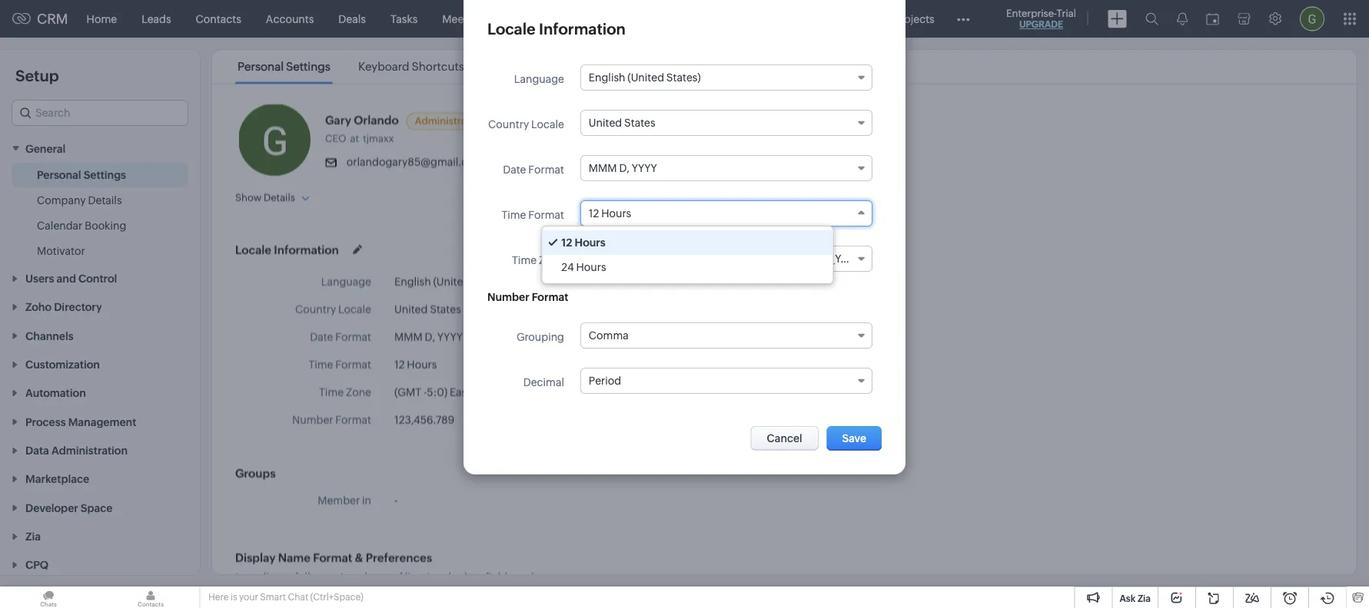 Task type: locate. For each thing, give the bounding box(es) containing it.
5:0)
[[427, 386, 447, 399]]

tasks
[[390, 13, 418, 25]]

locale information
[[235, 243, 339, 256]]

1 vertical spatial date
[[310, 331, 333, 343]]

123,456.789
[[394, 414, 455, 426]]

0 vertical spatial personal settings
[[238, 60, 330, 73]]

zone
[[539, 254, 564, 267], [346, 386, 371, 399]]

0 horizontal spatial date
[[310, 331, 333, 343]]

1 horizontal spatial time format
[[502, 209, 564, 221]]

personal settings link inside list
[[235, 60, 333, 73]]

administrator
[[415, 115, 480, 126]]

signals element
[[1168, 0, 1197, 38]]

number format
[[487, 291, 568, 304], [292, 414, 371, 426]]

settings down "general" dropdown button on the left top of the page
[[84, 169, 126, 181]]

personal settings link up company details
[[37, 167, 126, 182]]

1 horizontal spatial time zone
[[512, 254, 564, 267]]

0 vertical spatial 12 hours
[[589, 208, 631, 220]]

12 hours
[[589, 208, 631, 220], [561, 237, 606, 249], [394, 359, 437, 371]]

leads link
[[129, 0, 183, 37]]

list
[[405, 571, 419, 583]]

0 vertical spatial date
[[503, 164, 526, 176]]

0 horizontal spatial details
[[88, 194, 122, 206]]

1 horizontal spatial personal settings link
[[235, 60, 333, 73]]

0 horizontal spatial in
[[341, 571, 350, 583]]

2 vertical spatial locale
[[338, 303, 371, 316]]

1 horizontal spatial settings
[[286, 60, 330, 73]]

12 hours inside option
[[561, 237, 606, 249]]

0 horizontal spatial 12
[[394, 359, 405, 371]]

1 horizontal spatial 12
[[561, 237, 572, 249]]

company details link
[[37, 192, 122, 208]]

0 horizontal spatial number
[[292, 414, 333, 426]]

in
[[362, 494, 371, 507], [341, 571, 350, 583]]

enterprise-
[[1006, 7, 1057, 19]]

0 vertical spatial zone
[[539, 254, 564, 267]]

in right member
[[362, 494, 371, 507]]

1 vertical spatial personal settings link
[[37, 167, 126, 182]]

1 vertical spatial -
[[394, 494, 398, 507]]

chats image
[[0, 587, 97, 609]]

calendar image
[[1206, 13, 1219, 25]]

in up (ctrl+space)
[[341, 571, 350, 583]]

0 horizontal spatial -
[[394, 494, 398, 507]]

ceo at tjmaxx
[[325, 133, 394, 144]]

1 horizontal spatial details
[[264, 192, 295, 203]]

0 vertical spatial settings
[[286, 60, 330, 73]]

groups
[[235, 467, 276, 480]]

0 horizontal spatial time format
[[309, 359, 371, 371]]

settings inside the general region
[[84, 169, 126, 181]]

details inside the general region
[[88, 194, 122, 206]]

0 horizontal spatial country locale
[[295, 303, 371, 316]]

orlandogary85@gmail.com
[[347, 156, 484, 168]]

0 horizontal spatial language
[[321, 276, 371, 288]]

display name format & preferences it applies to fullname in column of list view, lookup fields and user name
[[235, 551, 588, 583]]

date format
[[503, 164, 564, 176], [310, 331, 371, 343]]

gary
[[325, 113, 351, 127]]

country down information
[[295, 303, 336, 316]]

preferences
[[366, 551, 432, 565]]

0 horizontal spatial date format
[[310, 331, 371, 343]]

language down calls link
[[514, 73, 564, 85]]

calls link
[[501, 0, 550, 37]]

0 horizontal spatial personal settings
[[37, 169, 126, 181]]

0 vertical spatial in
[[362, 494, 371, 507]]

reports
[[562, 13, 601, 25]]

personal settings link inside the general region
[[37, 167, 126, 182]]

personal down accounts link
[[238, 60, 284, 73]]

language down information
[[321, 276, 371, 288]]

-
[[424, 386, 427, 399], [394, 494, 398, 507]]

personal
[[238, 60, 284, 73], [37, 169, 81, 181]]

details for company details
[[88, 194, 122, 206]]

keyboard
[[358, 60, 409, 73]]

0 vertical spatial -
[[424, 386, 427, 399]]

personal settings link
[[235, 60, 333, 73], [37, 167, 126, 182]]

1 vertical spatial personal settings
[[37, 169, 126, 181]]

1 vertical spatial 12 hours
[[561, 237, 606, 249]]

personal settings up company details
[[37, 169, 126, 181]]

12 up (gmt
[[394, 359, 405, 371]]

mmm
[[394, 331, 423, 343]]

personal settings link down accounts link
[[235, 60, 333, 73]]

1 horizontal spatial date format
[[503, 164, 564, 176]]

- right member in
[[394, 494, 398, 507]]

format inside display name format & preferences it applies to fullname in column of list view, lookup fields and user name
[[313, 551, 352, 565]]

1 horizontal spatial number format
[[487, 291, 568, 304]]

1 horizontal spatial number
[[487, 291, 529, 304]]

1 vertical spatial number format
[[292, 414, 371, 426]]

personal settings
[[238, 60, 330, 73], [37, 169, 126, 181]]

gary orlando
[[325, 113, 399, 127]]

personal settings down accounts link
[[238, 60, 330, 73]]

general
[[25, 142, 66, 155]]

1 vertical spatial country
[[295, 303, 336, 316]]

12 Hours field
[[580, 201, 872, 227]]

1 horizontal spatial date
[[503, 164, 526, 176]]

list
[[224, 50, 478, 83]]

1 horizontal spatial language
[[514, 73, 564, 85]]

list box containing 12 hours
[[542, 227, 833, 284]]

0 vertical spatial country
[[488, 118, 529, 131]]

0 vertical spatial time format
[[502, 209, 564, 221]]

is
[[231, 593, 237, 603]]

tjmaxx link
[[363, 133, 398, 144]]

enterprise-trial upgrade
[[1006, 7, 1076, 30]]

country
[[488, 118, 529, 131], [295, 303, 336, 316]]

settings
[[286, 60, 330, 73], [84, 169, 126, 181]]

1 horizontal spatial in
[[362, 494, 371, 507]]

home
[[87, 13, 117, 25]]

time format
[[502, 209, 564, 221], [309, 359, 371, 371]]

1 vertical spatial language
[[321, 276, 371, 288]]

time
[[502, 209, 526, 221], [512, 254, 537, 267], [309, 359, 333, 371], [319, 386, 344, 399], [537, 386, 562, 399]]

states
[[430, 303, 461, 316]]

details right show
[[264, 192, 295, 203]]

1 vertical spatial zone
[[346, 386, 371, 399]]

0 vertical spatial locale
[[531, 118, 564, 131]]

ceo
[[325, 133, 346, 144]]

0 vertical spatial 12
[[589, 208, 599, 220]]

save
[[842, 433, 866, 445]]

profile element
[[1291, 0, 1334, 37]]

12 inside field
[[589, 208, 599, 220]]

general region
[[0, 162, 200, 264]]

1 vertical spatial personal
[[37, 169, 81, 181]]

d,
[[425, 331, 435, 343]]

1 horizontal spatial personal settings
[[238, 60, 330, 73]]

1 horizontal spatial country locale
[[488, 118, 564, 131]]

cancel button
[[751, 427, 819, 451]]

(united
[[433, 276, 470, 288]]

list containing personal settings
[[224, 50, 478, 83]]

- right (gmt
[[424, 386, 427, 399]]

0 horizontal spatial personal
[[37, 169, 81, 181]]

1 vertical spatial in
[[341, 571, 350, 583]]

1 vertical spatial locale
[[235, 243, 271, 256]]

12 inside option
[[561, 237, 572, 249]]

settings down accounts link
[[286, 60, 330, 73]]

country right administrator on the top left
[[488, 118, 529, 131]]

list box
[[542, 227, 833, 284]]

0 horizontal spatial settings
[[84, 169, 126, 181]]

here
[[208, 593, 229, 603]]

details up booking at the top left of page
[[88, 194, 122, 206]]

personal inside the general region
[[37, 169, 81, 181]]

smart
[[260, 593, 286, 603]]

1 horizontal spatial personal
[[238, 60, 284, 73]]

0 vertical spatial personal settings link
[[235, 60, 333, 73]]

projects link
[[882, 0, 947, 37]]

contacts
[[196, 13, 241, 25]]

grouping
[[516, 331, 564, 344]]

12 up 24 at top left
[[561, 237, 572, 249]]

personal up company
[[37, 169, 81, 181]]

member in
[[318, 494, 371, 507]]

1 horizontal spatial locale
[[338, 303, 371, 316]]

0 horizontal spatial number format
[[292, 414, 371, 426]]

details for show details
[[264, 192, 295, 203]]

1 vertical spatial settings
[[84, 169, 126, 181]]

2 horizontal spatial 12
[[589, 208, 599, 220]]

settings inside list
[[286, 60, 330, 73]]

0 horizontal spatial time zone
[[319, 386, 371, 399]]

calls
[[513, 13, 538, 25]]

hours inside field
[[601, 208, 631, 220]]

number
[[487, 291, 529, 304], [292, 414, 333, 426]]

0 horizontal spatial personal settings link
[[37, 167, 126, 182]]

details
[[264, 192, 295, 203], [88, 194, 122, 206]]

2 horizontal spatial locale
[[531, 118, 564, 131]]

1 vertical spatial 12
[[561, 237, 572, 249]]

format
[[528, 164, 564, 176], [528, 209, 564, 221], [532, 291, 568, 304], [335, 331, 371, 343], [335, 359, 371, 371], [335, 414, 371, 426], [313, 551, 352, 565]]

fields
[[485, 571, 513, 583]]

1 vertical spatial number
[[292, 414, 333, 426]]

company
[[37, 194, 86, 206]]

0 vertical spatial personal
[[238, 60, 284, 73]]

24 hours
[[561, 261, 606, 274]]

setup
[[15, 67, 59, 85]]

accounts link
[[254, 0, 326, 37]]

leads
[[142, 13, 171, 25]]

0 vertical spatial number
[[487, 291, 529, 304]]

12 up 24 hours
[[589, 208, 599, 220]]



Task type: describe. For each thing, give the bounding box(es) containing it.
&
[[355, 551, 363, 565]]

projects
[[894, 13, 935, 25]]

(gmt -5:0) eastern standard time (america/new_york)
[[394, 386, 665, 399]]

of
[[392, 571, 403, 583]]

lookup
[[449, 571, 483, 583]]

united
[[394, 303, 428, 316]]

2 vertical spatial 12 hours
[[394, 359, 437, 371]]

keyboard shortcuts
[[358, 60, 464, 73]]

ask zia
[[1120, 594, 1151, 604]]

chat
[[288, 593, 308, 603]]

12 hours inside field
[[589, 208, 631, 220]]

(ctrl+space)
[[310, 593, 363, 603]]

personal settings inside list
[[238, 60, 330, 73]]

english
[[394, 276, 431, 288]]

member
[[318, 494, 360, 507]]

crm link
[[12, 11, 68, 27]]

upgrade
[[1019, 19, 1063, 30]]

column
[[352, 571, 390, 583]]

and
[[515, 571, 534, 583]]

profile image
[[1300, 7, 1325, 31]]

0 horizontal spatial locale
[[235, 243, 271, 256]]

show
[[235, 192, 262, 203]]

zia
[[1138, 594, 1151, 604]]

signals image
[[1177, 12, 1188, 25]]

ask
[[1120, 594, 1136, 604]]

1 horizontal spatial -
[[424, 386, 427, 399]]

save button
[[827, 427, 882, 451]]

meetings link
[[430, 0, 501, 37]]

orlando
[[354, 113, 399, 127]]

english (united states)
[[394, 276, 506, 288]]

at
[[350, 133, 359, 144]]

motivator link
[[37, 243, 85, 259]]

decimal
[[523, 377, 564, 389]]

24
[[561, 261, 574, 274]]

fullname
[[295, 571, 338, 583]]

eastern
[[450, 386, 487, 399]]

shortcuts
[[412, 60, 464, 73]]

tjmaxx
[[363, 133, 394, 144]]

1 vertical spatial time format
[[309, 359, 371, 371]]

applies
[[244, 571, 280, 583]]

reports link
[[550, 0, 614, 37]]

(gmt
[[394, 386, 421, 399]]

(america/new_york)
[[564, 386, 665, 399]]

tasks link
[[378, 0, 430, 37]]

0 vertical spatial country locale
[[488, 118, 564, 131]]

0 vertical spatial language
[[514, 73, 564, 85]]

in inside display name format & preferences it applies to fullname in column of list view, lookup fields and user name
[[341, 571, 350, 583]]

mmm d, yyyy
[[394, 331, 463, 343]]

user
[[536, 571, 558, 583]]

here is your smart chat (ctrl+space)
[[208, 593, 363, 603]]

0 horizontal spatial country
[[295, 303, 336, 316]]

motivator
[[37, 245, 85, 257]]

booking
[[85, 219, 126, 232]]

1 vertical spatial time zone
[[319, 386, 371, 399]]

contacts image
[[102, 587, 199, 609]]

0 vertical spatial time zone
[[512, 254, 564, 267]]

2 vertical spatial 12
[[394, 359, 405, 371]]

24 hours option
[[542, 255, 833, 280]]

name
[[278, 551, 311, 565]]

show details
[[235, 192, 295, 203]]

deals link
[[326, 0, 378, 37]]

calendar
[[37, 219, 83, 232]]

personal settings link for "company details" link at the top left of page
[[37, 167, 126, 182]]

0 vertical spatial date format
[[503, 164, 564, 176]]

general button
[[0, 134, 200, 162]]

crm
[[37, 11, 68, 27]]

company details
[[37, 194, 122, 206]]

states)
[[472, 276, 506, 288]]

calendar booking
[[37, 219, 126, 232]]

1 horizontal spatial zone
[[539, 254, 564, 267]]

keyboard shortcuts link
[[356, 60, 466, 73]]

trial
[[1057, 7, 1076, 19]]

calendar booking link
[[37, 218, 126, 233]]

0 vertical spatial number format
[[487, 291, 568, 304]]

1 horizontal spatial country
[[488, 118, 529, 131]]

deals
[[338, 13, 366, 25]]

united states
[[394, 303, 461, 316]]

1 vertical spatial date format
[[310, 331, 371, 343]]

your
[[239, 593, 258, 603]]

personal settings inside the general region
[[37, 169, 126, 181]]

1 vertical spatial country locale
[[295, 303, 371, 316]]

personal settings link for 'keyboard shortcuts' link
[[235, 60, 333, 73]]

12 hours option
[[542, 231, 833, 255]]

accounts
[[266, 13, 314, 25]]

information
[[274, 243, 339, 256]]

name
[[560, 571, 588, 583]]

it
[[235, 571, 242, 583]]

display
[[235, 551, 276, 565]]

0 horizontal spatial zone
[[346, 386, 371, 399]]

meetings
[[442, 13, 489, 25]]

home link
[[74, 0, 129, 37]]

personal inside list
[[238, 60, 284, 73]]

to
[[282, 571, 293, 583]]



Task type: vqa. For each thing, say whether or not it's contained in the screenshot.


